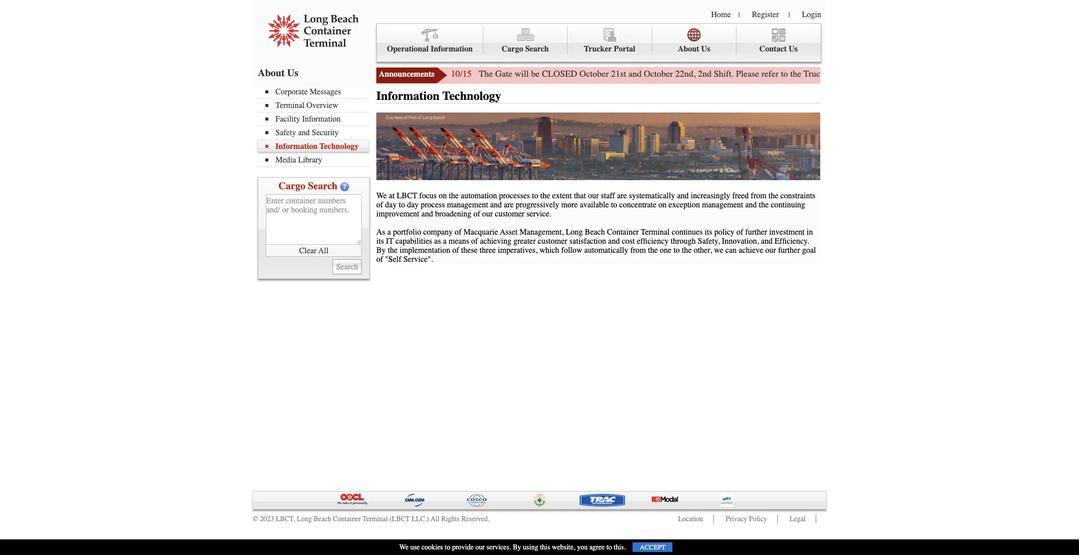 Task type: locate. For each thing, give the bounding box(es) containing it.
customer right greater
[[538, 237, 568, 246]]

1 horizontal spatial day
[[407, 200, 419, 209]]

information
[[431, 44, 473, 54], [377, 89, 440, 103], [302, 115, 341, 124], [276, 142, 318, 151]]

0 horizontal spatial customer
[[495, 209, 525, 218]]

about us inside "link"
[[678, 44, 711, 54]]

2 horizontal spatial us
[[789, 44, 798, 54]]

privacy policy
[[726, 515, 768, 523]]

21st
[[611, 68, 626, 79]]

0 horizontal spatial cargo search
[[279, 180, 338, 192]]

cost
[[622, 237, 635, 246]]

2023
[[260, 515, 274, 523]]

we left use
[[400, 543, 409, 552]]

services.
[[487, 543, 511, 552]]

its left policy
[[705, 227, 713, 237]]

of
[[377, 200, 383, 209], [474, 209, 480, 218], [455, 227, 462, 237], [737, 227, 744, 237], [471, 237, 478, 246], [453, 246, 459, 255], [377, 255, 383, 264]]

1 vertical spatial by
[[513, 543, 521, 552]]

0 vertical spatial container
[[607, 227, 639, 237]]

1 vertical spatial cargo search
[[279, 180, 338, 192]]

clear all button
[[266, 245, 362, 257]]

gate
[[948, 68, 963, 79]]

long inside as a portfolio company of macquarie asset management, long beach container terminal continues its policy of further investment in its it capabilities as a means of achieving greater customer satisfaction and cost efficiency through safety, innovation, and efficiency​. by the implementation of these three imperatives, which follow automatically from the one to the other, we can achieve our further goal of "self service".​​
[[566, 227, 583, 237]]

all right the clear
[[319, 246, 329, 255]]

us right contact
[[789, 44, 798, 54]]

technology down security
[[320, 142, 359, 151]]

0 horizontal spatial for
[[908, 68, 919, 79]]

0 vertical spatial technology
[[443, 89, 501, 103]]

contact us
[[760, 44, 798, 54]]

1 horizontal spatial beach
[[585, 227, 605, 237]]

0 horizontal spatial |
[[739, 11, 740, 19]]

0 vertical spatial all
[[319, 246, 329, 255]]

about us up 22nd,
[[678, 44, 711, 54]]

cargo up the will
[[502, 44, 524, 54]]

2nd
[[698, 68, 712, 79]]

1 day from the left
[[385, 200, 397, 209]]

implementation
[[400, 246, 451, 255]]

0 horizontal spatial we
[[377, 191, 387, 200]]

we for we at lbct focus on the automation processes to the extent that our staff are systematically and increasingly freed from the constraints of day to day process management and are progressively more available to concentrate on exception management and the continuing improvement and broadening of our customer service.
[[377, 191, 387, 200]]

october left 22nd,
[[644, 68, 673, 79]]

0 vertical spatial cargo search
[[502, 44, 549, 54]]

search
[[526, 44, 549, 54], [308, 180, 338, 192]]

automation
[[461, 191, 497, 200]]

truck
[[804, 68, 825, 79]]

a
[[388, 227, 391, 237], [443, 237, 447, 246]]

for right the details
[[992, 68, 1002, 79]]

through
[[671, 237, 696, 246]]

1 vertical spatial we
[[400, 543, 409, 552]]

cargo down media
[[279, 180, 306, 192]]

terminal left (lbct
[[363, 515, 388, 523]]

None submit
[[333, 259, 362, 275]]

the left extent
[[541, 191, 550, 200]]

to right available
[[611, 200, 618, 209]]

all inside 'clear all' button
[[319, 246, 329, 255]]

1 horizontal spatial |
[[789, 11, 790, 19]]

messages
[[310, 87, 341, 96]]

day left focus
[[407, 200, 419, 209]]

process
[[421, 200, 445, 209]]

and right 21st
[[629, 68, 642, 79]]

search inside menu bar
[[526, 44, 549, 54]]

0 horizontal spatial about
[[258, 67, 285, 79]]

us
[[702, 44, 711, 54], [789, 44, 798, 54], [287, 67, 299, 79]]

further down investment
[[779, 246, 801, 255]]

1 horizontal spatial october
[[644, 68, 673, 79]]

of left these
[[453, 246, 459, 255]]

to left the provide
[[445, 543, 451, 552]]

1 october from the left
[[580, 68, 609, 79]]

for
[[908, 68, 919, 79], [992, 68, 1002, 79]]

0 vertical spatial from
[[751, 191, 767, 200]]

|
[[739, 11, 740, 19], [789, 11, 790, 19]]

1 vertical spatial terminal
[[641, 227, 670, 237]]

0 vertical spatial about
[[678, 44, 700, 54]]

1 horizontal spatial we
[[400, 543, 409, 552]]

customer inside as a portfolio company of macquarie asset management, long beach container terminal continues its policy of further investment in its it capabilities as a means of achieving greater customer satisfaction and cost efficiency through safety, innovation, and efficiency​. by the implementation of these three imperatives, which follow automatically from the one to the other, we can achieve our further goal of "self service".​​
[[538, 237, 568, 246]]

its left it
[[377, 237, 384, 246]]

we inside we at lbct focus on the automation processes to the extent that our staff are systematically and increasingly freed from the constraints of day to day process management and are progressively more available to concentrate on exception management and the continuing improvement and broadening of our customer service.
[[377, 191, 387, 200]]

terminal inside 'corporate messages terminal overview facility information safety and security information technology media library'
[[276, 101, 305, 110]]

staff
[[601, 191, 615, 200]]

0 vertical spatial cargo
[[502, 44, 524, 54]]

gate
[[496, 68, 513, 79], [828, 68, 845, 79]]

we
[[714, 246, 724, 255]]

1 horizontal spatial about
[[678, 44, 700, 54]]

to right refer
[[781, 68, 788, 79]]

the down portfolio
[[388, 246, 398, 255]]

1 horizontal spatial customer
[[538, 237, 568, 246]]

customer up asset
[[495, 209, 525, 218]]

and right the 'safety'
[[298, 128, 310, 137]]

0 vertical spatial search
[[526, 44, 549, 54]]

october left 21st
[[580, 68, 609, 79]]

0 horizontal spatial day
[[385, 200, 397, 209]]

2 horizontal spatial terminal
[[641, 227, 670, 237]]

"self
[[385, 255, 402, 264]]

1 | from the left
[[739, 11, 740, 19]]

we for we use cookies to provide our services. by using this website, you agree to this.
[[400, 543, 409, 552]]

1 vertical spatial menu bar
[[258, 86, 374, 167]]

search up be
[[526, 44, 549, 54]]

home link
[[712, 10, 731, 19]]

from inside we at lbct focus on the automation processes to the extent that our staff are systematically and increasingly freed from the constraints of day to day process management and are progressively more available to concentrate on exception management and the continuing improvement and broadening of our customer service.
[[751, 191, 767, 200]]

menu bar containing operational information
[[377, 23, 822, 62]]

0 vertical spatial we
[[377, 191, 387, 200]]

broadening
[[435, 209, 472, 218]]

0 horizontal spatial all
[[319, 246, 329, 255]]

are up asset
[[504, 200, 514, 209]]

all right llc.)
[[431, 515, 440, 523]]

our right achieve at the top of the page
[[766, 246, 777, 255]]

use
[[411, 543, 420, 552]]

three
[[480, 246, 496, 255]]

from left one
[[631, 246, 646, 255]]

provide
[[452, 543, 474, 552]]

cargo search up the will
[[502, 44, 549, 54]]

in
[[807, 227, 813, 237]]

2 horizontal spatial further
[[921, 68, 946, 79]]

1 horizontal spatial cargo
[[502, 44, 524, 54]]

1 horizontal spatial search
[[526, 44, 549, 54]]

are right the staff
[[617, 191, 627, 200]]

asset
[[500, 227, 518, 237]]

and left the "efficiency​."
[[761, 237, 773, 246]]

privacy policy link
[[726, 515, 768, 523]]

1 horizontal spatial gate
[[828, 68, 845, 79]]

1 vertical spatial all
[[431, 515, 440, 523]]

extent
[[553, 191, 572, 200]]

0 horizontal spatial terminal
[[276, 101, 305, 110]]

gate right the
[[496, 68, 513, 79]]

to right one
[[674, 246, 680, 255]]

1 horizontal spatial a
[[443, 237, 447, 246]]

terminal down corporate
[[276, 101, 305, 110]]

1 vertical spatial customer
[[538, 237, 568, 246]]

day left the lbct
[[385, 200, 397, 209]]

container inside as a portfolio company of macquarie asset management, long beach container terminal continues its policy of further investment in its it capabilities as a means of achieving greater customer satisfaction and cost efficiency through safety, innovation, and efficiency​. by the implementation of these three imperatives, which follow automatically from the one to the other, we can achieve our further goal of "self service".​​
[[607, 227, 639, 237]]

0 horizontal spatial search
[[308, 180, 338, 192]]

by
[[377, 246, 386, 255], [513, 543, 521, 552]]

1 horizontal spatial for
[[992, 68, 1002, 79]]

corporate
[[276, 87, 308, 96]]

closed
[[542, 68, 578, 79]]

1 horizontal spatial long
[[566, 227, 583, 237]]

the left 'other,'
[[682, 246, 692, 255]]

imperatives,
[[498, 246, 538, 255]]

agree
[[590, 543, 605, 552]]

further left gate
[[921, 68, 946, 79]]

| right home
[[739, 11, 740, 19]]

at
[[389, 191, 395, 200]]

on right focus
[[439, 191, 447, 200]]

that
[[574, 191, 586, 200]]

these
[[461, 246, 478, 255]]

2 vertical spatial terminal
[[363, 515, 388, 523]]

1 horizontal spatial container
[[607, 227, 639, 237]]

details
[[966, 68, 989, 79]]

0 horizontal spatial by
[[377, 246, 386, 255]]

us up corporate
[[287, 67, 299, 79]]

web
[[872, 68, 887, 79]]

0 horizontal spatial long
[[297, 515, 312, 523]]

us for about us "link"
[[702, 44, 711, 54]]

and left continuing
[[746, 200, 757, 209]]

management,
[[520, 227, 564, 237]]

2 vertical spatial further
[[779, 246, 801, 255]]

1 vertical spatial technology
[[320, 142, 359, 151]]

0 vertical spatial terminal
[[276, 101, 305, 110]]

the left the constraints
[[769, 191, 779, 200]]

please
[[737, 68, 760, 79]]

by left the using
[[513, 543, 521, 552]]

0 horizontal spatial menu bar
[[258, 86, 374, 167]]

of right means
[[471, 237, 478, 246]]

0 horizontal spatial from
[[631, 246, 646, 255]]

available
[[580, 200, 609, 209]]

long right lbct,
[[297, 515, 312, 523]]

2 october from the left
[[644, 68, 673, 79]]

our right the provide
[[476, 543, 485, 552]]

2 day from the left
[[407, 200, 419, 209]]

beach right lbct,
[[314, 515, 331, 523]]

llc.)
[[412, 515, 429, 523]]

1 horizontal spatial from
[[751, 191, 767, 200]]

library
[[298, 155, 322, 165]]

about us up corporate
[[258, 67, 299, 79]]

processes
[[499, 191, 530, 200]]

to
[[781, 68, 788, 79], [532, 191, 539, 200], [399, 200, 405, 209], [611, 200, 618, 209], [674, 246, 680, 255], [445, 543, 451, 552], [607, 543, 612, 552]]

trucker portal
[[584, 44, 636, 54]]

10/15
[[451, 68, 472, 79]]

for right page
[[908, 68, 919, 79]]

1 horizontal spatial us
[[702, 44, 711, 54]]

information down overview
[[302, 115, 341, 124]]

© 2023 lbct, long beach container terminal (lbct llc.) all rights reserved.
[[253, 515, 490, 523]]

1 horizontal spatial management
[[702, 200, 744, 209]]

by left it
[[377, 246, 386, 255]]

further
[[921, 68, 946, 79], [746, 227, 768, 237], [779, 246, 801, 255]]

terminal inside as a portfolio company of macquarie asset management, long beach container terminal continues its policy of further investment in its it capabilities as a means of achieving greater customer satisfaction and cost efficiency through safety, innovation, and efficiency​. by the implementation of these three imperatives, which follow automatically from the one to the other, we can achieve our further goal of "self service".​​
[[641, 227, 670, 237]]

terminal overview link
[[266, 101, 369, 110]]

macquarie
[[464, 227, 498, 237]]

0 horizontal spatial its
[[377, 237, 384, 246]]

of down broadening
[[455, 227, 462, 237]]

0 horizontal spatial october
[[580, 68, 609, 79]]

0 vertical spatial beach
[[585, 227, 605, 237]]

2 for from the left
[[992, 68, 1002, 79]]

1 vertical spatial beach
[[314, 515, 331, 523]]

1 horizontal spatial its
[[705, 227, 713, 237]]

0 vertical spatial about us
[[678, 44, 711, 54]]

cookies
[[422, 543, 443, 552]]

1 horizontal spatial technology
[[443, 89, 501, 103]]

1 for from the left
[[908, 68, 919, 79]]

1 vertical spatial about us
[[258, 67, 299, 79]]

portal
[[614, 44, 636, 54]]

us inside "link"
[[702, 44, 711, 54]]

technology down 10/15 at left
[[443, 89, 501, 103]]

information down the announcements
[[377, 89, 440, 103]]

gate right truck
[[828, 68, 845, 79]]

about up corporate
[[258, 67, 285, 79]]

2 gate from the left
[[828, 68, 845, 79]]

using
[[523, 543, 539, 552]]

from right 'freed'
[[751, 191, 767, 200]]

0 vertical spatial by
[[377, 246, 386, 255]]

0 horizontal spatial technology
[[320, 142, 359, 151]]

the left week. on the top right of page
[[1004, 68, 1016, 79]]

©
[[253, 515, 258, 523]]

1 horizontal spatial on
[[659, 200, 667, 209]]

menu bar
[[377, 23, 822, 62], [258, 86, 374, 167]]

shift.
[[714, 68, 734, 79]]

1 horizontal spatial about us
[[678, 44, 711, 54]]

long up follow on the right top of the page
[[566, 227, 583, 237]]

1 horizontal spatial by
[[513, 543, 521, 552]]

0 horizontal spatial gate
[[496, 68, 513, 79]]

0 vertical spatial menu bar
[[377, 23, 822, 62]]

0 horizontal spatial management
[[447, 200, 488, 209]]

are
[[617, 191, 627, 200], [504, 200, 514, 209]]

1 vertical spatial cargo
[[279, 180, 306, 192]]

0 vertical spatial long
[[566, 227, 583, 237]]

terminal up one
[[641, 227, 670, 237]]

refer
[[762, 68, 779, 79]]

0 vertical spatial customer
[[495, 209, 525, 218]]

further up achieve at the top of the page
[[746, 227, 768, 237]]

service".​​
[[404, 255, 433, 264]]

to right at in the left of the page
[[399, 200, 405, 209]]

0 horizontal spatial a
[[388, 227, 391, 237]]

| left login
[[789, 11, 790, 19]]

technology inside 'corporate messages terminal overview facility information safety and security information technology media library'
[[320, 142, 359, 151]]

improvement
[[377, 209, 420, 218]]

1 vertical spatial further
[[746, 227, 768, 237]]

1 horizontal spatial menu bar
[[377, 23, 822, 62]]

cargo search inside cargo search link
[[502, 44, 549, 54]]

about up 22nd,
[[678, 44, 700, 54]]

management up macquarie
[[447, 200, 488, 209]]

as
[[435, 237, 441, 246]]

1 vertical spatial from
[[631, 246, 646, 255]]

0 horizontal spatial further
[[746, 227, 768, 237]]

we
[[377, 191, 387, 200], [400, 543, 409, 552]]

achieving
[[480, 237, 512, 246]]

1 vertical spatial container
[[333, 515, 361, 523]]

information up 10/15 at left
[[431, 44, 473, 54]]

information technology
[[377, 89, 501, 103]]

to inside as a portfolio company of macquarie asset management, long beach container terminal continues its policy of further investment in its it capabilities as a means of achieving greater customer satisfaction and cost efficiency through safety, innovation, and efficiency​. by the implementation of these three imperatives, which follow automatically from the one to the other, we can achieve our further goal of "self service".​​
[[674, 246, 680, 255]]

we left at in the left of the page
[[377, 191, 387, 200]]

corporate messages link
[[266, 87, 369, 96]]

cargo search down library on the top of the page
[[279, 180, 338, 192]]

achieve
[[739, 246, 764, 255]]

means
[[449, 237, 469, 246]]

us up 2nd
[[702, 44, 711, 54]]

management up policy
[[702, 200, 744, 209]]

beach up automatically
[[585, 227, 605, 237]]

1 horizontal spatial cargo search
[[502, 44, 549, 54]]

on left exception
[[659, 200, 667, 209]]

search down media library link
[[308, 180, 338, 192]]



Task type: describe. For each thing, give the bounding box(es) containing it.
1 management from the left
[[447, 200, 488, 209]]

of down automation
[[474, 209, 480, 218]]

register link
[[752, 10, 779, 19]]

from inside as a portfolio company of macquarie asset management, long beach container terminal continues its policy of further investment in its it capabilities as a means of achieving greater customer satisfaction and cost efficiency through safety, innovation, and efficiency​. by the implementation of these three imperatives, which follow automatically from the one to the other, we can achieve our further goal of "self service".​​
[[631, 246, 646, 255]]

constraints
[[781, 191, 816, 200]]

information down the 'safety'
[[276, 142, 318, 151]]

login
[[802, 10, 822, 19]]

of right policy
[[737, 227, 744, 237]]

freed
[[733, 191, 749, 200]]

the left one
[[648, 246, 658, 255]]

and left cost
[[609, 237, 620, 246]]

the left continuing
[[759, 200, 769, 209]]

of left at in the left of the page
[[377, 200, 383, 209]]

0 horizontal spatial are
[[504, 200, 514, 209]]

the
[[479, 68, 493, 79]]

2 management from the left
[[702, 200, 744, 209]]

it
[[386, 237, 394, 246]]

0 horizontal spatial about us
[[258, 67, 299, 79]]

accept
[[640, 544, 666, 551]]

clear all
[[299, 246, 329, 255]]

automatically
[[585, 246, 629, 255]]

(lbct
[[390, 515, 410, 523]]

clear
[[299, 246, 317, 255]]

trucker
[[584, 44, 612, 54]]

policy
[[749, 515, 768, 523]]

our up macquarie
[[482, 209, 493, 218]]

0 vertical spatial further
[[921, 68, 946, 79]]

10/15 the gate will be closed october 21st and october 22nd, 2nd shift. please refer to the truck gate hours web page for further gate details for the week.
[[451, 68, 1039, 79]]

customer inside we at lbct focus on the automation processes to the extent that our staff are systematically and increasingly freed from the constraints of day to day process management and are progressively more available to concentrate on exception management and the continuing improvement and broadening of our customer service.
[[495, 209, 525, 218]]

menu bar containing corporate messages
[[258, 86, 374, 167]]

by inside as a portfolio company of macquarie asset management, long beach container terminal continues its policy of further investment in its it capabilities as a means of achieving greater customer satisfaction and cost efficiency through safety, innovation, and efficiency​. by the implementation of these three imperatives, which follow automatically from the one to the other, we can achieve our further goal of "self service".​​
[[377, 246, 386, 255]]

one
[[660, 246, 672, 255]]

satisfaction
[[570, 237, 607, 246]]

website,
[[552, 543, 576, 552]]

Enter container numbers and/ or booking numbers.  text field
[[266, 194, 362, 245]]

legal
[[790, 515, 806, 523]]

0 horizontal spatial cargo
[[279, 180, 306, 192]]

continues
[[672, 227, 703, 237]]

increasingly
[[691, 191, 731, 200]]

0 horizontal spatial container
[[333, 515, 361, 523]]

we at lbct focus on the automation processes to the extent that our staff are systematically and increasingly freed from the constraints of day to day process management and are progressively more available to concentrate on exception management and the continuing improvement and broadening of our customer service.
[[377, 191, 816, 218]]

1 vertical spatial about
[[258, 67, 285, 79]]

1 horizontal spatial are
[[617, 191, 627, 200]]

location
[[679, 515, 704, 523]]

progressively
[[516, 200, 560, 209]]

0 horizontal spatial beach
[[314, 515, 331, 523]]

information technology link
[[266, 142, 369, 151]]

which
[[540, 246, 560, 255]]

capabilities
[[396, 237, 432, 246]]

1 horizontal spatial further
[[779, 246, 801, 255]]

of left "self
[[377, 255, 383, 264]]

service.
[[527, 209, 552, 218]]

efficiency
[[637, 237, 669, 246]]

this
[[540, 543, 551, 552]]

we use cookies to provide our services. by using this website, you agree to this.
[[400, 543, 626, 552]]

as a portfolio company of macquarie asset management, long beach container terminal continues its policy of further investment in its it capabilities as a means of achieving greater customer satisfaction and cost efficiency through safety, innovation, and efficiency​. by the implementation of these three imperatives, which follow automatically from the one to the other, we can achieve our further goal of "self service".​​
[[377, 227, 816, 264]]

operational information link
[[377, 26, 484, 55]]

continuing
[[771, 200, 806, 209]]

safety,
[[698, 237, 720, 246]]

1 horizontal spatial terminal
[[363, 515, 388, 523]]

exception
[[669, 200, 700, 209]]

us for contact us link
[[789, 44, 798, 54]]

about inside "link"
[[678, 44, 700, 54]]

and inside 'corporate messages terminal overview facility information safety and security information technology media library'
[[298, 128, 310, 137]]

facility
[[276, 115, 300, 124]]

beach inside as a portfolio company of macquarie asset management, long beach container terminal continues its policy of further investment in its it capabilities as a means of achieving greater customer satisfaction and cost efficiency through safety, innovation, and efficiency​. by the implementation of these three imperatives, which follow automatically from the one to the other, we can achieve our further goal of "self service".​​
[[585, 227, 605, 237]]

the left truck
[[791, 68, 802, 79]]

safety and security link
[[266, 128, 369, 137]]

follow
[[562, 246, 583, 255]]

about us link
[[652, 26, 737, 55]]

week.
[[1018, 68, 1039, 79]]

1 vertical spatial long
[[297, 515, 312, 523]]

be
[[531, 68, 540, 79]]

1 vertical spatial search
[[308, 180, 338, 192]]

trucker portal link
[[568, 26, 652, 55]]

home
[[712, 10, 731, 19]]

safety
[[276, 128, 296, 137]]

facility information link
[[266, 115, 369, 124]]

cargo search link
[[484, 26, 568, 55]]

0 horizontal spatial on
[[439, 191, 447, 200]]

accept button
[[633, 543, 673, 552]]

lbct,
[[276, 515, 295, 523]]

register
[[752, 10, 779, 19]]

media
[[276, 155, 296, 165]]

overview
[[307, 101, 339, 110]]

innovation,
[[722, 237, 759, 246]]

to up service.
[[532, 191, 539, 200]]

other,
[[694, 246, 712, 255]]

systematically
[[629, 191, 675, 200]]

company
[[423, 227, 453, 237]]

operational
[[387, 44, 429, 54]]

the up broadening
[[449, 191, 459, 200]]

contact
[[760, 44, 787, 54]]

can
[[726, 246, 737, 255]]

and down focus
[[422, 209, 433, 218]]

0 horizontal spatial us
[[287, 67, 299, 79]]

1 horizontal spatial all
[[431, 515, 440, 523]]

this.
[[614, 543, 626, 552]]

2 | from the left
[[789, 11, 790, 19]]

media library link
[[266, 155, 369, 165]]

greater
[[514, 237, 536, 246]]

and left increasingly
[[677, 191, 689, 200]]

to left this.
[[607, 543, 612, 552]]

investment
[[770, 227, 805, 237]]

1 gate from the left
[[496, 68, 513, 79]]

hours
[[847, 68, 869, 79]]

our inside as a portfolio company of macquarie asset management, long beach container terminal continues its policy of further investment in its it capabilities as a means of achieving greater customer satisfaction and cost efficiency through safety, innovation, and efficiency​. by the implementation of these three imperatives, which follow automatically from the one to the other, we can achieve our further goal of "self service".​​
[[766, 246, 777, 255]]

our right that
[[588, 191, 599, 200]]

cargo inside menu bar
[[502, 44, 524, 54]]

corporate messages terminal overview facility information safety and security information technology media library
[[276, 87, 359, 165]]

focus
[[420, 191, 437, 200]]

and up asset
[[490, 200, 502, 209]]



Task type: vqa. For each thing, say whether or not it's contained in the screenshot.
against
no



